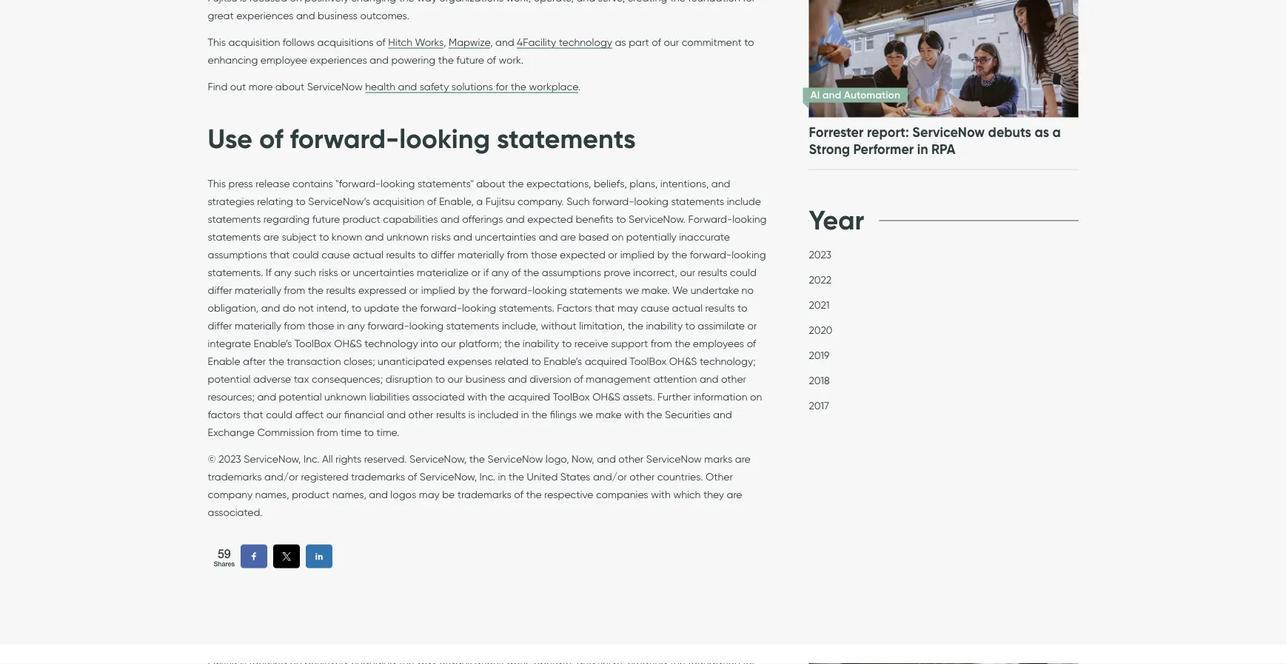 Task type: describe. For each thing, give the bounding box(es) containing it.
product inside © 2023 servicenow, inc. all rights reserved. servicenow, the servicenow logo, now, and other servicenow marks are trademarks and/or registered trademarks of servicenow, inc. in the united states and/or other countries. other company names, product names, and logos may be trademarks of the respective companies with which they are associated.
[[292, 488, 330, 501]]

are right "marks"
[[735, 452, 751, 465]]

adverse
[[253, 372, 291, 385]]

0 horizontal spatial unknown
[[324, 390, 367, 403]]

servicenow up united
[[488, 452, 543, 465]]

about inside this press release contains "forward-looking statements" about the expectations, beliefs, plans, intentions, and strategies relating to servicenow's acquisition of enable, a fujitsu company. such forward-looking statements include statements regarding future product capabilities and offerings and expected benefits to servicenow. forward-looking statements are subject to known and unknown risks and uncertainties and are based on potentially inaccurate assumptions that could cause actual results to differ materially from those expected or implied by the forward-looking statements. if any such risks or uncertainties materialize or if any of the assumptions prove incorrect, our results could differ materially from the results expressed or implied by the forward-looking statements we make. we undertake no obligation, and do not intend, to update the forward-looking statements. factors that may cause actual results to differ materially from those in any forward-looking statements include, without limitation, the inability to assimilate or integrate enable's toolbox oh&s technology into our platform; the inability to receive support from the employees of enable after the transaction closes; unanticipated expenses related to enable's acquired toolbox oh&s technology; potential adverse tax consequences; disruption to our business and diversion of management attention and other resources; and potential unknown liabilities associated with the acquired toolbox oh&s assets. further information on factors that could affect our financial and other results is included in the filings we make with the securities and exchange commission from time to time.
[[477, 177, 506, 189]]

1 vertical spatial risks
[[319, 266, 338, 278]]

1 and/or from the left
[[264, 470, 299, 483]]

automation
[[844, 89, 901, 102]]

now,
[[572, 452, 595, 465]]

include,
[[502, 319, 538, 332]]

the up not
[[308, 284, 324, 296]]

1 horizontal spatial technology
[[559, 36, 613, 48]]

such
[[567, 195, 590, 207]]

forward-
[[689, 212, 733, 225]]

0 horizontal spatial acquisition
[[229, 36, 280, 48]]

of left respective
[[514, 488, 524, 501]]

1 vertical spatial on
[[750, 390, 762, 403]]

2 vertical spatial could
[[266, 408, 293, 421]]

results up intend,
[[326, 284, 356, 296]]

prove
[[604, 266, 631, 278]]

plans,
[[630, 177, 658, 189]]

time.
[[377, 426, 400, 438]]

our up we
[[680, 266, 696, 278]]

enhancing
[[208, 53, 258, 66]]

from up enable's toolbox
[[284, 319, 305, 332]]

respective
[[545, 488, 594, 501]]

or right expressed
[[409, 284, 419, 296]]

looking up into
[[409, 319, 444, 332]]

strategies
[[208, 195, 255, 207]]

undertake
[[691, 284, 739, 296]]

solutions
[[452, 80, 493, 93]]

0 vertical spatial potential
[[208, 372, 251, 385]]

to up diversion
[[532, 355, 541, 367]]

enable,
[[439, 195, 474, 207]]

0 vertical spatial differ
[[431, 248, 455, 261]]

technology inside this press release contains "forward-looking statements" about the expectations, beliefs, plans, intentions, and strategies relating to servicenow's acquisition of enable, a fujitsu company. such forward-looking statements include statements regarding future product capabilities and offerings and expected benefits to servicenow. forward-looking statements are subject to known and unknown risks and uncertainties and are based on potentially inaccurate assumptions that could cause actual results to differ materially from those expected or implied by the forward-looking statements. if any such risks or uncertainties materialize or if any of the assumptions prove incorrect, our results could differ materially from the results expressed or implied by the forward-looking statements we make. we undertake no obligation, and do not intend, to update the forward-looking statements. factors that may cause actual results to differ materially from those in any forward-looking statements include, without limitation, the inability to assimilate or integrate enable's toolbox oh&s technology into our platform; the inability to receive support from the employees of enable after the transaction closes; unanticipated expenses related to enable's acquired toolbox oh&s technology; potential adverse tax consequences; disruption to our business and diversion of management attention and other resources; and potential unknown liabilities associated with the acquired toolbox oh&s assets. further information on factors that could affect our financial and other results is included in the filings we make with the securities and exchange commission from time to time.
[[365, 337, 418, 349]]

2 vertical spatial differ
[[208, 319, 232, 332]]

of down statements"
[[427, 195, 437, 207]]

and down the related
[[508, 372, 527, 385]]

inaccurate
[[679, 230, 730, 243]]

we
[[673, 284, 688, 296]]

powering
[[391, 53, 436, 66]]

logo,
[[546, 452, 569, 465]]

part
[[629, 36, 649, 48]]

of down enable's
[[574, 372, 584, 385]]

is
[[469, 408, 475, 421]]

the right update
[[402, 301, 418, 314]]

0 vertical spatial cause
[[322, 248, 350, 261]]

countries.
[[658, 470, 703, 483]]

in right included
[[521, 408, 529, 421]]

2022
[[809, 273, 832, 286]]

forward- down inaccurate
[[690, 248, 732, 261]]

0 horizontal spatial we
[[579, 408, 593, 421]]

our right into
[[441, 337, 457, 349]]

intentions,
[[661, 177, 709, 189]]

1 horizontal spatial inability
[[646, 319, 683, 332]]

all
[[322, 452, 333, 465]]

2021
[[809, 298, 830, 311]]

based
[[579, 230, 609, 243]]

looking up servicenow.
[[634, 195, 669, 207]]

2021 link
[[809, 298, 830, 315]]

employees
[[693, 337, 745, 349]]

1 vertical spatial differ
[[208, 284, 232, 296]]

relating
[[257, 195, 293, 207]]

1 horizontal spatial with
[[625, 408, 644, 421]]

information
[[694, 390, 748, 403]]

and down "adverse"
[[257, 390, 276, 403]]

are right they
[[727, 488, 743, 501]]

of left work.
[[487, 53, 496, 66]]

and down offerings
[[454, 230, 473, 243]]

59 shares
[[214, 547, 235, 568]]

the down acquired toolbox
[[532, 408, 548, 421]]

experiences
[[310, 53, 367, 66]]

our right the affect in the bottom left of the page
[[326, 408, 342, 421]]

the up included
[[490, 390, 506, 403]]

0 vertical spatial inc.
[[304, 452, 320, 465]]

servicenow down experiences
[[307, 80, 363, 93]]

looking up capabilities
[[381, 177, 415, 189]]

to up enable's
[[562, 337, 572, 349]]

the down is
[[469, 452, 485, 465]]

ai
[[811, 89, 820, 102]]

to right benefits
[[616, 212, 626, 225]]

be
[[442, 488, 455, 501]]

workplace
[[529, 80, 578, 93]]

disruption
[[386, 372, 433, 385]]

are left based
[[561, 230, 576, 243]]

looking up platform;
[[462, 301, 496, 314]]

assimilate
[[698, 319, 745, 332]]

1 horizontal spatial we
[[625, 284, 639, 296]]

rights
[[336, 452, 362, 465]]

and down the fujitsu
[[506, 212, 525, 225]]

to right intend,
[[352, 301, 362, 314]]

of left hitch
[[376, 36, 386, 48]]

1 horizontal spatial oh&s
[[593, 390, 621, 403]]

0 horizontal spatial by
[[458, 284, 470, 296]]

results down capabilities
[[386, 248, 416, 261]]

forward- down materialize
[[420, 301, 462, 314]]

fujitsu
[[486, 195, 515, 207]]

© 2023 servicenow, inc. all rights reserved. servicenow, the servicenow logo, now, and other servicenow marks are trademarks and/or registered trademarks of servicenow, inc. in the united states and/or other countries. other company names, product names, and logos may be trademarks of the respective companies with which they are associated.
[[208, 452, 751, 518]]

0 vertical spatial materially
[[458, 248, 505, 261]]

and right now,
[[597, 452, 616, 465]]

works
[[415, 36, 444, 48]]

in inside "forrester report: servicenow debuts as a strong performer in rpa"
[[918, 141, 929, 158]]

servicenow up countries. in the bottom right of the page
[[647, 452, 702, 465]]

linkedin sharing button image
[[313, 551, 325, 562]]

forward- down update
[[368, 319, 409, 332]]

2 horizontal spatial could
[[730, 266, 757, 278]]

2022 link
[[809, 273, 832, 290]]

of right part
[[652, 36, 661, 48]]

to right time
[[364, 426, 374, 438]]

0 vertical spatial about
[[275, 80, 305, 93]]

closes;
[[344, 355, 375, 367]]

assets.
[[623, 390, 655, 403]]

©
[[208, 452, 216, 465]]

and down information
[[713, 408, 732, 421]]

the down united
[[526, 488, 542, 501]]

1 horizontal spatial inc.
[[480, 470, 496, 483]]

and up work.
[[496, 36, 515, 48]]

1 horizontal spatial cause
[[641, 301, 670, 314]]

included
[[478, 408, 519, 421]]

the right for
[[511, 80, 527, 93]]

the down 'if'
[[473, 284, 488, 296]]

potentially
[[626, 230, 677, 243]]

benefits
[[576, 212, 614, 225]]

after
[[243, 355, 266, 367]]

the left united
[[509, 470, 524, 483]]

results up assimilate
[[706, 301, 735, 314]]

and right ai
[[823, 89, 842, 102]]

health
[[365, 80, 396, 93]]

0 horizontal spatial on
[[612, 230, 624, 243]]

from left time
[[317, 426, 338, 438]]

2018 link
[[809, 374, 830, 390]]

acquired
[[585, 355, 627, 367]]

expressed
[[358, 284, 407, 296]]

or right assimilate
[[748, 319, 757, 332]]

our down expenses
[[448, 372, 463, 385]]

the up incorrect,
[[672, 248, 688, 261]]

the up the related
[[505, 337, 520, 349]]

2023 inside © 2023 servicenow, inc. all rights reserved. servicenow, the servicenow logo, now, and other servicenow marks are trademarks and/or registered trademarks of servicenow, inc. in the united states and/or other countries. other company names, product names, and logos may be trademarks of the respective companies with which they are associated.
[[219, 452, 241, 465]]

which
[[674, 488, 701, 501]]

looking down include
[[733, 212, 767, 225]]

incorrect,
[[633, 266, 678, 278]]

2 vertical spatial materially
[[235, 319, 281, 332]]

0 vertical spatial assumptions
[[208, 248, 267, 261]]

and up information
[[700, 372, 719, 385]]

of up technology;
[[747, 337, 757, 349]]

product inside this press release contains "forward-looking statements" about the expectations, beliefs, plans, intentions, and strategies relating to servicenow's acquisition of enable, a fujitsu company. such forward-looking statements include statements regarding future product capabilities and offerings and expected benefits to servicenow. forward-looking statements are subject to known and unknown risks and uncertainties and are based on potentially inaccurate assumptions that could cause actual results to differ materially from those expected or implied by the forward-looking statements. if any such risks or uncertainties materialize or if any of the assumptions prove incorrect, our results could differ materially from the results expressed or implied by the forward-looking statements we make. we undertake no obligation, and do not intend, to update the forward-looking statements. factors that may cause actual results to differ materially from those in any forward-looking statements include, without limitation, the inability to assimilate or integrate enable's toolbox oh&s technology into our platform; the inability to receive support from the employees of enable after the transaction closes; unanticipated expenses related to enable's acquired toolbox oh&s technology; potential adverse tax consequences; disruption to our business and diversion of management attention and other resources; and potential unknown liabilities associated with the acquired toolbox oh&s assets. further information on factors that could affect our financial and other results is included in the filings we make with the securities and exchange commission from time to time.
[[343, 212, 381, 225]]

further
[[658, 390, 691, 403]]

of up logos
[[408, 470, 417, 483]]

1 horizontal spatial any
[[347, 319, 365, 332]]

2017 link
[[809, 399, 830, 415]]

rpa: group of workers gathered around a conference table looking at a laptop image
[[807, 0, 1082, 133]]

facebook sharing button image
[[248, 551, 260, 562]]

of right use
[[259, 122, 283, 156]]

2019
[[809, 349, 830, 361]]

materialize
[[417, 266, 469, 278]]

known
[[332, 230, 363, 243]]

in inside © 2023 servicenow, inc. all rights reserved. servicenow, the servicenow logo, now, and other servicenow marks are trademarks and/or registered trademarks of servicenow, inc. in the united states and/or other countries. other company names, product names, and logos may be trademarks of the respective companies with which they are associated.
[[498, 470, 506, 483]]

are down regarding in the top left of the page
[[264, 230, 279, 243]]

no
[[742, 284, 754, 296]]

the right 'if'
[[524, 266, 539, 278]]

performer
[[854, 141, 914, 158]]

subject
[[282, 230, 317, 243]]

results up undertake
[[698, 266, 728, 278]]

and down the company.
[[539, 230, 558, 243]]

and left safety
[[398, 80, 417, 93]]

or left 'if'
[[471, 266, 481, 278]]

make.
[[642, 284, 670, 296]]

servicenow inside "forrester report: servicenow debuts as a strong performer in rpa"
[[913, 124, 985, 141]]

0 horizontal spatial any
[[274, 266, 292, 278]]

0 horizontal spatial statements.
[[208, 266, 263, 278]]

company.
[[518, 195, 564, 207]]

find
[[208, 80, 228, 93]]

to down contains
[[296, 195, 306, 207]]

management
[[586, 372, 651, 385]]

forward- up "forward- at the top left
[[290, 122, 399, 156]]

2 horizontal spatial oh&s
[[669, 355, 697, 367]]

1 horizontal spatial unknown
[[387, 230, 429, 243]]

a inside this press release contains "forward-looking statements" about the expectations, beliefs, plans, intentions, and strategies relating to servicenow's acquisition of enable, a fujitsu company. such forward-looking statements include statements regarding future product capabilities and offerings and expected benefits to servicenow. forward-looking statements are subject to known and unknown risks and uncertainties and are based on potentially inaccurate assumptions that could cause actual results to differ materially from those expected or implied by the forward-looking statements. if any such risks or uncertainties materialize or if any of the assumptions prove incorrect, our results could differ materially from the results expressed or implied by the forward-looking statements we make. we undertake no obligation, and do not intend, to update the forward-looking statements. factors that may cause actual results to differ materially from those in any forward-looking statements include, without limitation, the inability to assimilate or integrate enable's toolbox oh&s technology into our platform; the inability to receive support from the employees of enable after the transaction closes; unanticipated expenses related to enable's acquired toolbox oh&s technology; potential adverse tax consequences; disruption to our business and diversion of management attention and other resources; and potential unknown liabilities associated with the acquired toolbox oh&s assets. further information on factors that could affect our financial and other results is included in the filings we make with the securities and exchange commission from time to time.
[[477, 195, 483, 207]]

logos
[[391, 488, 417, 501]]

and down enable,
[[441, 212, 460, 225]]

the down assets.
[[647, 408, 663, 421]]

to left assimilate
[[686, 319, 695, 332]]

may inside this press release contains "forward-looking statements" about the expectations, beliefs, plans, intentions, and strategies relating to servicenow's acquisition of enable, a fujitsu company. such forward-looking statements include statements regarding future product capabilities and offerings and expected benefits to servicenow. forward-looking statements are subject to known and unknown risks and uncertainties and are based on potentially inaccurate assumptions that could cause actual results to differ materially from those expected or implied by the forward-looking statements. if any such risks or uncertainties materialize or if any of the assumptions prove incorrect, our results could differ materially from the results expressed or implied by the forward-looking statements we make. we undertake no obligation, and do not intend, to update the forward-looking statements. factors that may cause actual results to differ materially from those in any forward-looking statements include, without limitation, the inability to assimilate or integrate enable's toolbox oh&s technology into our platform; the inability to receive support from the employees of enable after the transaction closes; unanticipated expenses related to enable's acquired toolbox oh&s technology; potential adverse tax consequences; disruption to our business and diversion of management attention and other resources; and potential unknown liabilities associated with the acquired toolbox oh&s assets. further information on factors that could affect our financial and other results is included in the filings we make with the securities and exchange commission from time to time.
[[618, 301, 638, 314]]

2020
[[809, 324, 833, 336]]

securities
[[665, 408, 711, 421]]

1 horizontal spatial actual
[[672, 301, 703, 314]]

time
[[341, 426, 362, 438]]

hitch
[[388, 36, 413, 48]]

limitation,
[[579, 319, 625, 332]]

exchange
[[208, 426, 255, 438]]

1 horizontal spatial trademarks
[[351, 470, 405, 483]]

capabilities
[[383, 212, 438, 225]]

to up materialize
[[418, 248, 428, 261]]

0 vertical spatial implied
[[621, 248, 655, 261]]

0 vertical spatial oh&s
[[334, 337, 362, 349]]

obligation,
[[208, 301, 259, 314]]

find out more about servicenow health and safety solutions for the workplace .
[[208, 80, 581, 93]]

looking up the 'factors'
[[533, 284, 567, 296]]

in down intend,
[[337, 319, 345, 332]]

future inside this press release contains "forward-looking statements" about the expectations, beliefs, plans, intentions, and strategies relating to servicenow's acquisition of enable, a fujitsu company. such forward-looking statements include statements regarding future product capabilities and offerings and expected benefits to servicenow. forward-looking statements are subject to known and unknown risks and uncertainties and are based on potentially inaccurate assumptions that could cause actual results to differ materially from those expected or implied by the forward-looking statements. if any such risks or uncertainties materialize or if any of the assumptions prove incorrect, our results could differ materially from the results expressed or implied by the forward-looking statements we make. we undertake no obligation, and do not intend, to update the forward-looking statements. factors that may cause actual results to differ materially from those in any forward-looking statements include, without limitation, the inability to assimilate or integrate enable's toolbox oh&s technology into our platform; the inability to receive support from the employees of enable after the transaction closes; unanticipated expenses related to enable's acquired toolbox oh&s technology; potential adverse tax consequences; disruption to our business and diversion of management attention and other resources; and potential unknown liabilities associated with the acquired toolbox oh&s assets. further information on factors that could affect our financial and other results is included in the filings we make with the securities and exchange commission from time to time.
[[312, 212, 340, 225]]

to up the associated
[[435, 372, 445, 385]]

0 horizontal spatial those
[[308, 319, 334, 332]]

looking up statements"
[[399, 122, 490, 156]]

expectations,
[[527, 177, 591, 189]]



Task type: vqa. For each thing, say whether or not it's contained in the screenshot.
THE PERFORMER
yes



Task type: locate. For each thing, give the bounding box(es) containing it.
1 horizontal spatial statements.
[[499, 301, 555, 314]]

by down materialize
[[458, 284, 470, 296]]

commitment
[[682, 36, 742, 48]]

the up support
[[628, 319, 644, 332]]

the up the fujitsu
[[508, 177, 524, 189]]

without
[[541, 319, 577, 332]]

associated
[[412, 390, 465, 403]]

1 horizontal spatial 2023
[[809, 248, 832, 261]]

1 vertical spatial acquisition
[[373, 195, 425, 207]]

0 horizontal spatial oh&s
[[334, 337, 362, 349]]

materially down obligation,
[[235, 319, 281, 332]]

a inside "forrester report: servicenow debuts as a strong performer in rpa"
[[1053, 124, 1061, 141]]

regarding
[[264, 212, 310, 225]]

mapwize link
[[449, 36, 490, 49]]

0 vertical spatial by
[[658, 248, 669, 261]]

cause down make. in the top of the page
[[641, 301, 670, 314]]

with down assets.
[[625, 408, 644, 421]]

looking up no
[[732, 248, 766, 261]]

2018
[[809, 374, 830, 387]]

1 vertical spatial materially
[[235, 284, 281, 296]]

this inside this press release contains "forward-looking statements" about the expectations, beliefs, plans, intentions, and strategies relating to servicenow's acquisition of enable, a fujitsu company. such forward-looking statements include statements regarding future product capabilities and offerings and expected benefits to servicenow. forward-looking statements are subject to known and unknown risks and uncertainties and are based on potentially inaccurate assumptions that could cause actual results to differ materially from those expected or implied by the forward-looking statements. if any such risks or uncertainties materialize or if any of the assumptions prove incorrect, our results could differ materially from the results expressed or implied by the forward-looking statements we make. we undertake no obligation, and do not intend, to update the forward-looking statements. factors that may cause actual results to differ materially from those in any forward-looking statements include, without limitation, the inability to assimilate or integrate enable's toolbox oh&s technology into our platform; the inability to receive support from the employees of enable after the transaction closes; unanticipated expenses related to enable's acquired toolbox oh&s technology; potential adverse tax consequences; disruption to our business and diversion of management attention and other resources; and potential unknown liabilities associated with the acquired toolbox oh&s assets. further information on factors that could affect our financial and other results is included in the filings we make with the securities and exchange commission from time to time.
[[208, 177, 226, 189]]

4facility
[[517, 36, 556, 48]]

about down employee
[[275, 80, 305, 93]]

0 horizontal spatial with
[[467, 390, 487, 403]]

could up commission
[[266, 408, 293, 421]]

product
[[343, 212, 381, 225], [292, 488, 330, 501]]

0 vertical spatial uncertainties
[[475, 230, 536, 243]]

as left part
[[615, 36, 626, 48]]

twitter sharing button image
[[281, 551, 293, 562]]

1 horizontal spatial names,
[[332, 488, 366, 501]]

do
[[283, 301, 296, 314]]

1 horizontal spatial uncertainties
[[475, 230, 536, 243]]

59
[[218, 547, 231, 561]]

that up limitation,
[[595, 301, 615, 314]]

0 vertical spatial unknown
[[387, 230, 429, 243]]

results left is
[[436, 408, 466, 421]]

united
[[527, 470, 558, 483]]

1 vertical spatial statements.
[[499, 301, 555, 314]]

1 vertical spatial actual
[[672, 301, 703, 314]]

1 horizontal spatial and/or
[[593, 470, 627, 483]]

0 horizontal spatial trademarks
[[208, 470, 262, 483]]

and left logos
[[369, 488, 388, 501]]

0 horizontal spatial about
[[275, 80, 305, 93]]

0 vertical spatial on
[[612, 230, 624, 243]]

0 horizontal spatial ,
[[444, 36, 446, 48]]

receive
[[575, 337, 609, 349]]

the inside "as part of our commitment to enhancing employee experiences and powering the future of work."
[[438, 53, 454, 66]]

0 horizontal spatial may
[[419, 488, 440, 501]]

.
[[578, 80, 581, 93]]

out
[[230, 80, 246, 93]]

1 horizontal spatial by
[[658, 248, 669, 261]]

0 vertical spatial those
[[531, 248, 558, 261]]

we down prove
[[625, 284, 639, 296]]

servicenow.
[[629, 212, 686, 225]]

materially
[[458, 248, 505, 261], [235, 284, 281, 296], [235, 319, 281, 332]]

from up do
[[284, 284, 305, 296]]

differ
[[431, 248, 455, 261], [208, 284, 232, 296], [208, 319, 232, 332]]

1 horizontal spatial risks
[[432, 230, 451, 243]]

integrate
[[208, 337, 251, 349]]

0 horizontal spatial uncertainties
[[353, 266, 414, 278]]

risks down capabilities
[[432, 230, 451, 243]]

those
[[531, 248, 558, 261], [308, 319, 334, 332]]

2020 link
[[809, 324, 833, 340]]

enable's
[[544, 355, 582, 367]]

from down the fujitsu
[[507, 248, 528, 261]]

1 horizontal spatial potential
[[279, 390, 322, 403]]

any down intend,
[[347, 319, 365, 332]]

unknown down capabilities
[[387, 230, 429, 243]]

2023 right ©
[[219, 452, 241, 465]]

or down known
[[341, 266, 350, 278]]

2 , from the left
[[490, 36, 493, 48]]

looking
[[399, 122, 490, 156], [381, 177, 415, 189], [634, 195, 669, 207], [733, 212, 767, 225], [732, 248, 766, 261], [533, 284, 567, 296], [462, 301, 496, 314], [409, 319, 444, 332]]

to inside "as part of our commitment to enhancing employee experiences and powering the future of work."
[[745, 36, 755, 48]]

forrester report: servicenow debuts as a strong performer in rpa
[[809, 124, 1061, 158]]

0 horizontal spatial actual
[[353, 248, 384, 261]]

1 , from the left
[[444, 36, 446, 48]]

this up strategies
[[208, 177, 226, 189]]

product up known
[[343, 212, 381, 225]]

support
[[611, 337, 648, 349]]

and up include
[[712, 177, 731, 189]]

enable's toolbox
[[254, 337, 332, 349]]

0 horizontal spatial names,
[[255, 488, 289, 501]]

0 vertical spatial future
[[457, 53, 484, 66]]

0 vertical spatial risks
[[432, 230, 451, 243]]

1 vertical spatial assumptions
[[542, 266, 602, 278]]

our inside "as part of our commitment to enhancing employee experiences and powering the future of work."
[[664, 36, 679, 48]]

0 horizontal spatial that
[[243, 408, 263, 421]]

cause down known
[[322, 248, 350, 261]]

0 vertical spatial acquisition
[[229, 36, 280, 48]]

and inside "as part of our commitment to enhancing employee experiences and powering the future of work."
[[370, 53, 389, 66]]

0 horizontal spatial a
[[477, 195, 483, 207]]

2 names, from the left
[[332, 488, 366, 501]]

include
[[727, 195, 761, 207]]

0 horizontal spatial assumptions
[[208, 248, 267, 261]]

1 vertical spatial technology
[[365, 337, 418, 349]]

we left the make
[[579, 408, 593, 421]]

trademarks down reserved.
[[351, 470, 405, 483]]

use of forward-looking statements
[[208, 122, 636, 156]]

enable
[[208, 355, 240, 367]]

2 and/or from the left
[[593, 470, 627, 483]]

1 horizontal spatial could
[[293, 248, 319, 261]]

1 vertical spatial may
[[419, 488, 440, 501]]

with inside © 2023 servicenow, inc. all rights reserved. servicenow, the servicenow logo, now, and other servicenow marks are trademarks and/or registered trademarks of servicenow, inc. in the united states and/or other countries. other company names, product names, and logos may be trademarks of the respective companies with which they are associated.
[[651, 488, 671, 501]]

not
[[298, 301, 314, 314]]

or up prove
[[608, 248, 618, 261]]

2023
[[809, 248, 832, 261], [219, 452, 241, 465]]

trademarks right be
[[458, 488, 512, 501]]

as inside "forrester report: servicenow debuts as a strong performer in rpa"
[[1035, 124, 1050, 141]]

1 horizontal spatial acquisition
[[373, 195, 425, 207]]

this press release contains "forward-looking statements" about the expectations, beliefs, plans, intentions, and strategies relating to servicenow's acquisition of enable, a fujitsu company. such forward-looking statements include statements regarding future product capabilities and offerings and expected benefits to servicenow. forward-looking statements are subject to known and unknown risks and uncertainties and are based on potentially inaccurate assumptions that could cause actual results to differ materially from those expected or implied by the forward-looking statements. if any such risks or uncertainties materialize or if any of the assumptions prove incorrect, our results could differ materially from the results expressed or implied by the forward-looking statements we make. we undertake no obligation, and do not intend, to update the forward-looking statements. factors that may cause actual results to differ materially from those in any forward-looking statements include, without limitation, the inability to assimilate or integrate enable's toolbox oh&s technology into our platform; the inability to receive support from the employees of enable after the transaction closes; unanticipated expenses related to enable's acquired toolbox oh&s technology; potential adverse tax consequences; disruption to our business and diversion of management attention and other resources; and potential unknown liabilities associated with the acquired toolbox oh&s assets. further information on factors that could affect our financial and other results is included in the filings we make with the securities and exchange commission from time to time.
[[208, 177, 767, 438]]

actual
[[353, 248, 384, 261], [672, 301, 703, 314]]

uncertainties
[[475, 230, 536, 243], [353, 266, 414, 278]]

platform;
[[459, 337, 502, 349]]

1 vertical spatial inability
[[523, 337, 560, 349]]

product down the 'registered'
[[292, 488, 330, 501]]

1 vertical spatial those
[[308, 319, 334, 332]]

0 vertical spatial with
[[467, 390, 487, 403]]

any right 'if'
[[492, 266, 509, 278]]

if
[[266, 266, 272, 278]]

1 horizontal spatial that
[[270, 248, 290, 261]]

potential
[[208, 372, 251, 385], [279, 390, 322, 403]]

the left employees
[[675, 337, 691, 349]]

inc. left united
[[480, 470, 496, 483]]

0 vertical spatial expected
[[528, 212, 573, 225]]

may inside © 2023 servicenow, inc. all rights reserved. servicenow, the servicenow logo, now, and other servicenow marks are trademarks and/or registered trademarks of servicenow, inc. in the united states and/or other countries. other company names, product names, and logos may be trademarks of the respective companies with which they are associated.
[[419, 488, 440, 501]]

0 horizontal spatial potential
[[208, 372, 251, 385]]

implied
[[621, 248, 655, 261], [421, 284, 456, 296]]

0 vertical spatial a
[[1053, 124, 1061, 141]]

1 this from the top
[[208, 36, 226, 48]]

1 horizontal spatial about
[[477, 177, 506, 189]]

marks
[[705, 452, 733, 465]]

tax
[[294, 372, 309, 385]]

1 names, from the left
[[255, 488, 289, 501]]

1 vertical spatial uncertainties
[[353, 266, 414, 278]]

1 vertical spatial we
[[579, 408, 593, 421]]

1 vertical spatial a
[[477, 195, 483, 207]]

acquisitions
[[317, 36, 374, 48]]

to right 'commitment'
[[745, 36, 755, 48]]

statements
[[497, 122, 636, 156], [671, 195, 725, 207], [208, 212, 261, 225], [208, 230, 261, 243], [570, 284, 623, 296], [446, 319, 500, 332]]

inc.
[[304, 452, 320, 465], [480, 470, 496, 483]]

offerings
[[462, 212, 503, 225]]

2 vertical spatial that
[[243, 408, 263, 421]]

the up "adverse"
[[269, 355, 284, 367]]

strong
[[809, 141, 850, 158]]

2 horizontal spatial any
[[492, 266, 509, 278]]

1 horizontal spatial may
[[618, 301, 638, 314]]

health and safety solutions for the workplace link
[[365, 80, 578, 93]]

filings
[[550, 408, 577, 421]]

in left rpa
[[918, 141, 929, 158]]

names,
[[255, 488, 289, 501], [332, 488, 366, 501]]

about
[[275, 80, 305, 93], [477, 177, 506, 189]]

of right 'if'
[[512, 266, 521, 278]]

acquisition up enhancing
[[229, 36, 280, 48]]

other
[[721, 372, 747, 385], [409, 408, 434, 421], [619, 452, 644, 465], [630, 470, 655, 483]]

as inside "as part of our commitment to enhancing employee experiences and powering the future of work."
[[615, 36, 626, 48]]

differ up obligation,
[[208, 284, 232, 296]]

0 vertical spatial statements.
[[208, 266, 263, 278]]

1 vertical spatial expected
[[560, 248, 606, 261]]

1 vertical spatial potential
[[279, 390, 322, 403]]

0 horizontal spatial as
[[615, 36, 626, 48]]

1 vertical spatial about
[[477, 177, 506, 189]]

forward- up include, on the left of the page
[[491, 284, 533, 296]]

2 this from the top
[[208, 177, 226, 189]]

servicenow,
[[244, 452, 301, 465], [410, 452, 467, 465], [420, 470, 477, 483]]

a up offerings
[[477, 195, 483, 207]]

and/or
[[264, 470, 299, 483], [593, 470, 627, 483]]

0 horizontal spatial inability
[[523, 337, 560, 349]]

our right part
[[664, 36, 679, 48]]

2 vertical spatial with
[[651, 488, 671, 501]]

1 vertical spatial with
[[625, 408, 644, 421]]

could up such
[[293, 248, 319, 261]]

names, up associated.
[[255, 488, 289, 501]]

implied down "potentially"
[[621, 248, 655, 261]]

1 vertical spatial could
[[730, 266, 757, 278]]

expected down based
[[560, 248, 606, 261]]

, left mapwize
[[444, 36, 446, 48]]

1 vertical spatial product
[[292, 488, 330, 501]]

implied down materialize
[[421, 284, 456, 296]]

acquisition inside this press release contains "forward-looking statements" about the expectations, beliefs, plans, intentions, and strategies relating to servicenow's acquisition of enable, a fujitsu company. such forward-looking statements include statements regarding future product capabilities and offerings and expected benefits to servicenow. forward-looking statements are subject to known and unknown risks and uncertainties and are based on potentially inaccurate assumptions that could cause actual results to differ materially from those expected or implied by the forward-looking statements. if any such risks or uncertainties materialize or if any of the assumptions prove incorrect, our results could differ materially from the results expressed or implied by the forward-looking statements we make. we undertake no obligation, and do not intend, to update the forward-looking statements. factors that may cause actual results to differ materially from those in any forward-looking statements include, without limitation, the inability to assimilate or integrate enable's toolbox oh&s technology into our platform; the inability to receive support from the employees of enable after the transaction closes; unanticipated expenses related to enable's acquired toolbox oh&s technology; potential adverse tax consequences; disruption to our business and diversion of management attention and other resources; and potential unknown liabilities associated with the acquired toolbox oh&s assets. further information on factors that could affect our financial and other results is included in the filings we make with the securities and exchange commission from time to time.
[[373, 195, 425, 207]]

safety
[[420, 80, 449, 93]]

that down 'resources;'
[[243, 408, 263, 421]]

0 horizontal spatial product
[[292, 488, 330, 501]]

follows
[[283, 36, 315, 48]]

forward- down beliefs,
[[593, 195, 634, 207]]

0 horizontal spatial implied
[[421, 284, 456, 296]]

2 vertical spatial oh&s
[[593, 390, 621, 403]]

this for this acquisition follows acquisitions of hitch works , mapwize , and 4facility technology
[[208, 36, 226, 48]]

expected
[[528, 212, 573, 225], [560, 248, 606, 261]]

1 vertical spatial that
[[595, 301, 615, 314]]

associated.
[[208, 506, 263, 518]]

with up is
[[467, 390, 487, 403]]

they
[[704, 488, 724, 501]]

affect
[[295, 408, 324, 421]]

to down no
[[738, 301, 748, 314]]

on right information
[[750, 390, 762, 403]]

this for this press release contains "forward-looking statements" about the expectations, beliefs, plans, intentions, and strategies relating to servicenow's acquisition of enable, a fujitsu company. such forward-looking statements include statements regarding future product capabilities and offerings and expected benefits to servicenow. forward-looking statements are subject to known and unknown risks and uncertainties and are based on potentially inaccurate assumptions that could cause actual results to differ materially from those expected or implied by the forward-looking statements. if any such risks or uncertainties materialize or if any of the assumptions prove incorrect, our results could differ materially from the results expressed or implied by the forward-looking statements we make. we undertake no obligation, and do not intend, to update the forward-looking statements. factors that may cause actual results to differ materially from those in any forward-looking statements include, without limitation, the inability to assimilate or integrate enable's toolbox oh&s technology into our platform; the inability to receive support from the employees of enable after the transaction closes; unanticipated expenses related to enable's acquired toolbox oh&s technology; potential adverse tax consequences; disruption to our business and diversion of management attention and other resources; and potential unknown liabilities associated with the acquired toolbox oh&s assets. further information on factors that could affect our financial and other results is included in the filings we make with the securities and exchange commission from time to time.
[[208, 177, 226, 189]]

the down works
[[438, 53, 454, 66]]

resources;
[[208, 390, 255, 403]]

report:
[[867, 124, 910, 141]]

from up toolbox
[[651, 337, 672, 349]]

2 horizontal spatial trademarks
[[458, 488, 512, 501]]

oh&s
[[334, 337, 362, 349], [669, 355, 697, 367], [593, 390, 621, 403]]

related
[[495, 355, 529, 367]]

uncertainties up expressed
[[353, 266, 414, 278]]

business
[[466, 372, 506, 385]]

0 vertical spatial technology
[[559, 36, 613, 48]]

,
[[444, 36, 446, 48], [490, 36, 493, 48]]

company
[[208, 488, 253, 501]]

to left known
[[319, 230, 329, 243]]

2023 up 2022
[[809, 248, 832, 261]]

unknown down consequences;
[[324, 390, 367, 403]]

and up health
[[370, 53, 389, 66]]

1 vertical spatial inc.
[[480, 470, 496, 483]]

and down liabilities
[[387, 408, 406, 421]]

and/or left the 'registered'
[[264, 470, 299, 483]]

mapwize
[[449, 36, 490, 48]]

to
[[745, 36, 755, 48], [296, 195, 306, 207], [616, 212, 626, 225], [319, 230, 329, 243], [418, 248, 428, 261], [352, 301, 362, 314], [738, 301, 748, 314], [686, 319, 695, 332], [562, 337, 572, 349], [532, 355, 541, 367], [435, 372, 445, 385], [364, 426, 374, 438]]

0 vertical spatial as
[[615, 36, 626, 48]]

consequences;
[[312, 372, 383, 385]]

future inside "as part of our commitment to enhancing employee experiences and powering the future of work."
[[457, 53, 484, 66]]

0 horizontal spatial future
[[312, 212, 340, 225]]

release
[[256, 177, 290, 189]]

on right based
[[612, 230, 624, 243]]

inability down make. in the top of the page
[[646, 319, 683, 332]]

liabilities
[[369, 390, 410, 403]]

expected down the company.
[[528, 212, 573, 225]]

as part of our commitment to enhancing employee experiences and powering the future of work.
[[208, 36, 755, 66]]

1 horizontal spatial those
[[531, 248, 558, 261]]

employee
[[261, 53, 307, 66]]

any right if
[[274, 266, 292, 278]]

1 horizontal spatial on
[[750, 390, 762, 403]]

1 horizontal spatial a
[[1053, 124, 1061, 141]]

1 vertical spatial cause
[[641, 301, 670, 314]]

0 vertical spatial that
[[270, 248, 290, 261]]

2 horizontal spatial that
[[595, 301, 615, 314]]

ai and automation
[[811, 89, 901, 102]]

assumptions
[[208, 248, 267, 261], [542, 266, 602, 278]]

and
[[496, 36, 515, 48], [370, 53, 389, 66], [398, 80, 417, 93], [823, 89, 842, 102], [712, 177, 731, 189], [441, 212, 460, 225], [506, 212, 525, 225], [365, 230, 384, 243], [454, 230, 473, 243], [539, 230, 558, 243], [261, 301, 280, 314], [508, 372, 527, 385], [700, 372, 719, 385], [257, 390, 276, 403], [387, 408, 406, 421], [713, 408, 732, 421], [597, 452, 616, 465], [369, 488, 388, 501]]

and left do
[[261, 301, 280, 314]]

uncertainties down offerings
[[475, 230, 536, 243]]

0 vertical spatial actual
[[353, 248, 384, 261]]

0 horizontal spatial technology
[[365, 337, 418, 349]]

for
[[496, 80, 508, 93]]

unanticipated
[[378, 355, 445, 367]]

and right known
[[365, 230, 384, 243]]



